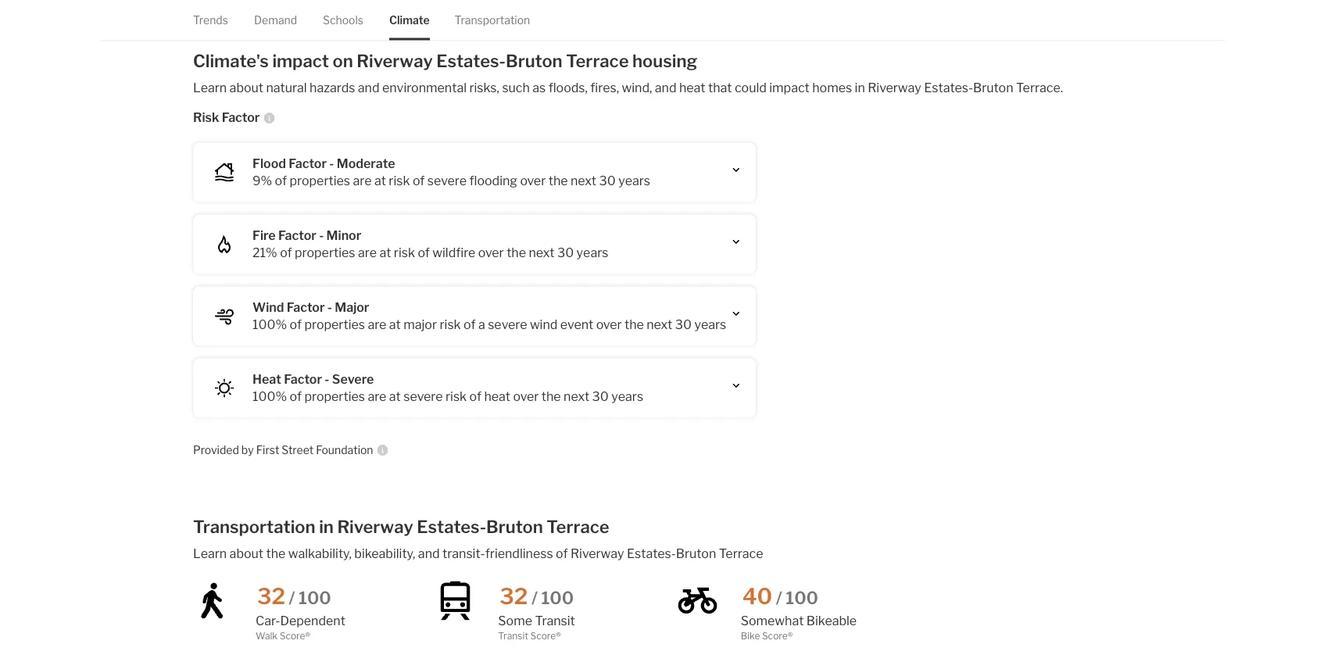 Task type: vqa. For each thing, say whether or not it's contained in the screenshot.
the in Heat Factor - Severe 100% of properties are at severe        risk of heat over the next 30 years
yes



Task type: describe. For each thing, give the bounding box(es) containing it.
over inside heat factor - severe 100% of properties are at severe        risk of heat over the next 30 years
[[513, 389, 539, 404]]

transportation for transportation
[[455, 13, 530, 27]]

0 vertical spatial transit
[[535, 613, 575, 629]]

walkability,
[[288, 546, 352, 561]]

years inside wind factor - major 100% of properties are at major        risk of a severe wind event over the next 30 years
[[695, 317, 727, 332]]

properties for severe
[[304, 389, 365, 404]]

40 / 100
[[742, 583, 819, 609]]

event
[[560, 317, 594, 332]]

transportation in riverway estates-bruton terrace
[[193, 516, 609, 537]]

years inside fire factor - minor 21% of properties are at risk of wildfire over the next 30 years
[[577, 245, 609, 260]]

1 horizontal spatial impact
[[770, 80, 810, 95]]

years inside flood factor - moderate 9% of properties are at risk of severe flooding over the next 30 years
[[619, 173, 650, 188]]

0 vertical spatial heat
[[679, 80, 706, 95]]

/ for somewhat
[[776, 587, 782, 608]]

heat inside heat factor - severe 100% of properties are at severe        risk of heat over the next 30 years
[[484, 389, 511, 404]]

30 inside flood factor - moderate 9% of properties are at risk of severe flooding over the next 30 years
[[599, 173, 616, 188]]

hazards
[[310, 80, 355, 95]]

factor for wind
[[287, 300, 325, 315]]

® for bikeable
[[788, 631, 793, 642]]

trends
[[193, 13, 228, 27]]

the inside fire factor - minor 21% of properties are at risk of wildfire over the next 30 years
[[507, 245, 526, 260]]

bikeable
[[807, 613, 857, 629]]

1 horizontal spatial in
[[855, 80, 865, 95]]

at for minor
[[379, 245, 391, 260]]

car-
[[256, 613, 280, 629]]

risks,
[[469, 80, 500, 95]]

demand
[[254, 13, 297, 27]]

provided
[[193, 443, 239, 457]]

1 horizontal spatial and
[[418, 546, 440, 561]]

- for minor
[[319, 228, 324, 243]]

0 horizontal spatial impact
[[272, 50, 329, 71]]

provided by first street foundation
[[193, 443, 373, 457]]

floods,
[[549, 80, 588, 95]]

over inside wind factor - major 100% of properties are at major        risk of a severe wind event over the next 30 years
[[596, 317, 622, 332]]

100% for heat
[[253, 389, 287, 404]]

2 horizontal spatial and
[[655, 80, 677, 95]]

as
[[533, 80, 546, 95]]

® for transit
[[556, 631, 561, 642]]

wind
[[530, 317, 558, 332]]

9%
[[253, 173, 272, 188]]

- for severe
[[325, 372, 329, 387]]

bikeability,
[[354, 546, 415, 561]]

somewhat bikeable bike score ®
[[741, 613, 857, 642]]

foundation
[[316, 443, 373, 457]]

severe inside flood factor - moderate 9% of properties are at risk of severe flooding over the next 30 years
[[427, 173, 467, 188]]

properties for minor
[[295, 245, 355, 260]]

schools link
[[323, 0, 364, 40]]

flood factor - moderate 9% of properties are at risk of severe flooding over the next 30 years
[[253, 156, 650, 188]]

transportation link
[[455, 0, 530, 40]]

risk inside wind factor - major 100% of properties are at major        risk of a severe wind event over the next 30 years
[[440, 317, 461, 332]]

at for moderate
[[374, 173, 386, 188]]

demand link
[[254, 0, 297, 40]]

are for severe
[[368, 389, 387, 404]]

30 inside heat factor - severe 100% of properties are at severe        risk of heat over the next 30 years
[[592, 389, 609, 404]]

bike
[[741, 631, 760, 642]]

1 vertical spatial transit
[[498, 631, 528, 642]]

climate
[[389, 13, 430, 27]]

walk
[[256, 631, 278, 642]]

dependent
[[280, 613, 345, 629]]

are for major
[[368, 317, 387, 332]]

100 for transit
[[541, 587, 574, 608]]

score for somewhat
[[762, 631, 788, 642]]

schools
[[323, 13, 364, 27]]

fires,
[[591, 80, 619, 95]]

risk
[[193, 110, 219, 125]]

fire factor - minor 21% of properties are at risk of wildfire over the next 30 years
[[253, 228, 609, 260]]

environmental
[[382, 80, 467, 95]]

30 inside fire factor - minor 21% of properties are at risk of wildfire over the next 30 years
[[557, 245, 574, 260]]

transit-
[[443, 546, 485, 561]]

32 / 100 for dependent
[[257, 583, 331, 609]]

learn about natural hazards and environmental risks, such as floods, fires, wind, and heat that      could impact homes in riverway estates-bruton terrace.
[[193, 80, 1063, 95]]

severe inside wind factor - major 100% of properties are at major        risk of a severe wind event over the next 30 years
[[488, 317, 527, 332]]

some
[[498, 613, 532, 629]]

/ for car-
[[289, 587, 295, 608]]

score for some
[[530, 631, 556, 642]]

about for the
[[230, 546, 263, 561]]

major
[[404, 317, 437, 332]]

about for natural
[[230, 80, 263, 95]]

the inside wind factor - major 100% of properties are at major        risk of a severe wind event over the next 30 years
[[625, 317, 644, 332]]

learn about the walkability, bikeability, and transit-friendliness of riverway estates-bruton terrace
[[193, 546, 763, 561]]

factor for flood
[[289, 156, 327, 171]]

100 for dependent
[[299, 587, 331, 608]]

32 for some
[[500, 583, 528, 609]]



Task type: locate. For each thing, give the bounding box(es) containing it.
are down severe
[[368, 389, 387, 404]]

1 score from the left
[[280, 631, 305, 642]]

1 32 / 100 from the left
[[257, 583, 331, 609]]

1 / from the left
[[289, 587, 295, 608]]

over inside flood factor - moderate 9% of properties are at risk of severe flooding over the next 30 years
[[520, 173, 546, 188]]

transit down some on the left bottom
[[498, 631, 528, 642]]

2 about from the top
[[230, 546, 263, 561]]

3 score from the left
[[762, 631, 788, 642]]

natural
[[266, 80, 307, 95]]

score inside some transit transit score ®
[[530, 631, 556, 642]]

factor for risk
[[222, 110, 260, 125]]

the right event
[[625, 317, 644, 332]]

100 for bikeable
[[786, 587, 819, 608]]

years inside heat factor - severe 100% of properties are at severe        risk of heat over the next 30 years
[[612, 389, 644, 404]]

- inside fire factor - minor 21% of properties are at risk of wildfire over the next 30 years
[[319, 228, 324, 243]]

are for minor
[[358, 245, 377, 260]]

1 horizontal spatial score
[[530, 631, 556, 642]]

-
[[329, 156, 334, 171], [319, 228, 324, 243], [327, 300, 332, 315], [325, 372, 329, 387]]

such
[[502, 80, 530, 95]]

0 horizontal spatial 32 / 100
[[257, 583, 331, 609]]

factor inside heat factor - severe 100% of properties are at severe        risk of heat over the next 30 years
[[284, 372, 322, 387]]

risk inside heat factor - severe 100% of properties are at severe        risk of heat over the next 30 years
[[446, 389, 467, 404]]

transportation up walkability,
[[193, 516, 315, 537]]

climate's
[[193, 50, 269, 71]]

1 32 from the left
[[257, 583, 285, 609]]

32
[[257, 583, 285, 609], [500, 583, 528, 609]]

® inside somewhat bikeable bike score ®
[[788, 631, 793, 642]]

100% down heat
[[253, 389, 287, 404]]

0 vertical spatial severe
[[427, 173, 467, 188]]

at inside fire factor - minor 21% of properties are at risk of wildfire over the next 30 years
[[379, 245, 391, 260]]

2 vertical spatial terrace
[[719, 546, 763, 561]]

0 vertical spatial transportation
[[455, 13, 530, 27]]

are inside flood factor - moderate 9% of properties are at risk of severe flooding over the next 30 years
[[353, 173, 372, 188]]

properties down 'moderate'
[[290, 173, 350, 188]]

are
[[353, 173, 372, 188], [358, 245, 377, 260], [368, 317, 387, 332], [368, 389, 387, 404]]

40
[[742, 583, 773, 609]]

are inside heat factor - severe 100% of properties are at severe        risk of heat over the next 30 years
[[368, 389, 387, 404]]

major
[[335, 300, 369, 315]]

2 100 from the left
[[541, 587, 574, 608]]

heat
[[253, 372, 281, 387]]

30
[[599, 173, 616, 188], [557, 245, 574, 260], [675, 317, 692, 332], [592, 389, 609, 404]]

2 vertical spatial severe
[[404, 389, 443, 404]]

1 vertical spatial in
[[319, 516, 334, 537]]

2 learn from the top
[[193, 546, 227, 561]]

learn for learn about the walkability, bikeability, and transit-friendliness of riverway estates-bruton terrace
[[193, 546, 227, 561]]

the right flooding
[[549, 173, 568, 188]]

/ inside 40 / 100
[[776, 587, 782, 608]]

risk inside fire factor - minor 21% of properties are at risk of wildfire over the next 30 years
[[394, 245, 415, 260]]

next
[[571, 173, 597, 188], [529, 245, 555, 260], [647, 317, 673, 332], [564, 389, 590, 404]]

are inside fire factor - minor 21% of properties are at risk of wildfire over the next 30 years
[[358, 245, 377, 260]]

score inside car-dependent walk score ®
[[280, 631, 305, 642]]

flood
[[253, 156, 286, 171]]

wind,
[[622, 80, 652, 95]]

3 ® from the left
[[788, 631, 793, 642]]

- left 'moderate'
[[329, 156, 334, 171]]

0 horizontal spatial heat
[[484, 389, 511, 404]]

wind
[[253, 300, 284, 315]]

risk
[[389, 173, 410, 188], [394, 245, 415, 260], [440, 317, 461, 332], [446, 389, 467, 404]]

21%
[[253, 245, 277, 260]]

2 ® from the left
[[556, 631, 561, 642]]

/
[[289, 587, 295, 608], [532, 587, 538, 608], [776, 587, 782, 608]]

properties inside heat factor - severe 100% of properties are at severe        risk of heat over the next 30 years
[[304, 389, 365, 404]]

score inside somewhat bikeable bike score ®
[[762, 631, 788, 642]]

friendliness
[[485, 546, 553, 561]]

3 100 from the left
[[786, 587, 819, 608]]

the left walkability,
[[266, 546, 286, 561]]

at
[[374, 173, 386, 188], [379, 245, 391, 260], [389, 317, 401, 332], [389, 389, 401, 404]]

transit right some on the left bottom
[[535, 613, 575, 629]]

0 vertical spatial impact
[[272, 50, 329, 71]]

100 inside 40 / 100
[[786, 587, 819, 608]]

are inside wind factor - major 100% of properties are at major        risk of a severe wind event over the next 30 years
[[368, 317, 387, 332]]

on
[[333, 50, 353, 71]]

32 / 100 up "dependent"
[[257, 583, 331, 609]]

32 / 100
[[257, 583, 331, 609], [500, 583, 574, 609]]

somewhat
[[741, 613, 804, 629]]

risk factor
[[193, 110, 260, 125]]

100%
[[253, 317, 287, 332], [253, 389, 287, 404]]

terrace up friendliness
[[547, 516, 609, 537]]

in up walkability,
[[319, 516, 334, 537]]

heat left that
[[679, 80, 706, 95]]

® inside some transit transit score ®
[[556, 631, 561, 642]]

the right wildfire
[[507, 245, 526, 260]]

/ up some transit transit score ®
[[532, 587, 538, 608]]

2 horizontal spatial /
[[776, 587, 782, 608]]

factor right heat
[[284, 372, 322, 387]]

in right homes in the top of the page
[[855, 80, 865, 95]]

100% down wind
[[253, 317, 287, 332]]

1 100% from the top
[[253, 317, 287, 332]]

1 horizontal spatial /
[[532, 587, 538, 608]]

severe inside heat factor - severe 100% of properties are at severe        risk of heat over the next 30 years
[[404, 389, 443, 404]]

100% for wind
[[253, 317, 287, 332]]

100% inside wind factor - major 100% of properties are at major        risk of a severe wind event over the next 30 years
[[253, 317, 287, 332]]

riverway
[[357, 50, 433, 71], [868, 80, 922, 95], [337, 516, 413, 537], [571, 546, 624, 561]]

2 score from the left
[[530, 631, 556, 642]]

0 horizontal spatial transportation
[[193, 516, 315, 537]]

trends link
[[193, 0, 228, 40]]

about down climate's
[[230, 80, 263, 95]]

0 horizontal spatial 32
[[257, 583, 285, 609]]

100
[[299, 587, 331, 608], [541, 587, 574, 608], [786, 587, 819, 608]]

properties inside wind factor - major 100% of properties are at major        risk of a severe wind event over the next 30 years
[[304, 317, 365, 332]]

factor right wind
[[287, 300, 325, 315]]

0 vertical spatial learn
[[193, 80, 227, 95]]

properties inside fire factor - minor 21% of properties are at risk of wildfire over the next 30 years
[[295, 245, 355, 260]]

properties inside flood factor - moderate 9% of properties are at risk of severe flooding over the next 30 years
[[290, 173, 350, 188]]

estates-
[[436, 50, 506, 71], [924, 80, 973, 95], [417, 516, 486, 537], [627, 546, 676, 561]]

factor inside flood factor - moderate 9% of properties are at risk of severe flooding over the next 30 years
[[289, 156, 327, 171]]

at for major
[[389, 317, 401, 332]]

® inside car-dependent walk score ®
[[305, 631, 310, 642]]

over right event
[[596, 317, 622, 332]]

severe left flooding
[[427, 173, 467, 188]]

heat factor - severe 100% of properties are at severe        risk of heat over the next 30 years
[[253, 372, 644, 404]]

1 ® from the left
[[305, 631, 310, 642]]

factor right "flood"
[[289, 156, 327, 171]]

climate's impact on riverway estates-bruton terrace housing
[[193, 50, 697, 71]]

transportation up climate's impact on riverway estates-bruton terrace housing
[[455, 13, 530, 27]]

homes
[[812, 80, 852, 95]]

over right flooding
[[520, 173, 546, 188]]

impact right could
[[770, 80, 810, 95]]

- inside heat factor - severe 100% of properties are at severe        risk of heat over the next 30 years
[[325, 372, 329, 387]]

heat
[[679, 80, 706, 95], [484, 389, 511, 404]]

the inside heat factor - severe 100% of properties are at severe        risk of heat over the next 30 years
[[542, 389, 561, 404]]

1 learn from the top
[[193, 80, 227, 95]]

impact
[[272, 50, 329, 71], [770, 80, 810, 95]]

- for major
[[327, 300, 332, 315]]

32 / 100 for transit
[[500, 583, 574, 609]]

32 / 100 up some transit transit score ®
[[500, 583, 574, 609]]

the down wind
[[542, 389, 561, 404]]

1 horizontal spatial 32
[[500, 583, 528, 609]]

next inside flood factor - moderate 9% of properties are at risk of severe flooding over the next 30 years
[[571, 173, 597, 188]]

score down some on the left bottom
[[530, 631, 556, 642]]

car-dependent walk score ®
[[256, 613, 345, 642]]

1 vertical spatial impact
[[770, 80, 810, 95]]

factor for heat
[[284, 372, 322, 387]]

/ for some
[[532, 587, 538, 608]]

next inside heat factor - severe 100% of properties are at severe        risk of heat over the next 30 years
[[564, 389, 590, 404]]

0 vertical spatial about
[[230, 80, 263, 95]]

learn
[[193, 80, 227, 95], [193, 546, 227, 561]]

0 vertical spatial 100%
[[253, 317, 287, 332]]

®
[[305, 631, 310, 642], [556, 631, 561, 642], [788, 631, 793, 642]]

moderate
[[337, 156, 395, 171]]

street
[[282, 443, 314, 457]]

® for dependent
[[305, 631, 310, 642]]

0 vertical spatial in
[[855, 80, 865, 95]]

and right the hazards
[[358, 80, 380, 95]]

terrace up 40
[[719, 546, 763, 561]]

0 vertical spatial terrace
[[566, 50, 629, 71]]

are down 'moderate'
[[353, 173, 372, 188]]

at for severe
[[389, 389, 401, 404]]

housing
[[633, 50, 697, 71]]

the
[[549, 173, 568, 188], [507, 245, 526, 260], [625, 317, 644, 332], [542, 389, 561, 404], [266, 546, 286, 561]]

1 horizontal spatial heat
[[679, 80, 706, 95]]

3 / from the left
[[776, 587, 782, 608]]

100% inside heat factor - severe 100% of properties are at severe        risk of heat over the next 30 years
[[253, 389, 287, 404]]

transportation
[[455, 13, 530, 27], [193, 516, 315, 537]]

score down somewhat
[[762, 631, 788, 642]]

some transit transit score ®
[[498, 613, 575, 642]]

could
[[735, 80, 767, 95]]

terrace
[[566, 50, 629, 71], [547, 516, 609, 537], [719, 546, 763, 561]]

0 horizontal spatial 100
[[299, 587, 331, 608]]

transportation for transportation in riverway estates-bruton terrace
[[193, 516, 315, 537]]

30 inside wind factor - major 100% of properties are at major        risk of a severe wind event over the next 30 years
[[675, 317, 692, 332]]

factor inside wind factor - major 100% of properties are at major        risk of a severe wind event over the next 30 years
[[287, 300, 325, 315]]

1 horizontal spatial ®
[[556, 631, 561, 642]]

32 for car-
[[257, 583, 285, 609]]

properties for major
[[304, 317, 365, 332]]

0 horizontal spatial in
[[319, 516, 334, 537]]

and left transit- on the bottom left of page
[[418, 546, 440, 561]]

over
[[520, 173, 546, 188], [478, 245, 504, 260], [596, 317, 622, 332], [513, 389, 539, 404]]

2 horizontal spatial ®
[[788, 631, 793, 642]]

terrace.
[[1016, 80, 1063, 95]]

properties
[[290, 173, 350, 188], [295, 245, 355, 260], [304, 317, 365, 332], [304, 389, 365, 404]]

- inside wind factor - major 100% of properties are at major        risk of a severe wind event over the next 30 years
[[327, 300, 332, 315]]

0 horizontal spatial ®
[[305, 631, 310, 642]]

severe
[[427, 173, 467, 188], [488, 317, 527, 332], [404, 389, 443, 404]]

a
[[478, 317, 485, 332]]

1 horizontal spatial transportation
[[455, 13, 530, 27]]

of
[[275, 173, 287, 188], [413, 173, 425, 188], [280, 245, 292, 260], [418, 245, 430, 260], [290, 317, 302, 332], [464, 317, 476, 332], [290, 389, 302, 404], [470, 389, 482, 404], [556, 546, 568, 561]]

2 horizontal spatial 100
[[786, 587, 819, 608]]

2 32 / 100 from the left
[[500, 583, 574, 609]]

- left severe
[[325, 372, 329, 387]]

2 / from the left
[[532, 587, 538, 608]]

bruton
[[506, 50, 563, 71], [973, 80, 1014, 95], [486, 516, 543, 537], [676, 546, 716, 561]]

severe
[[332, 372, 374, 387]]

properties down major
[[304, 317, 365, 332]]

1 vertical spatial 100%
[[253, 389, 287, 404]]

- for moderate
[[329, 156, 334, 171]]

factor inside fire factor - minor 21% of properties are at risk of wildfire over the next 30 years
[[278, 228, 316, 243]]

risk inside flood factor - moderate 9% of properties are at risk of severe flooding over the next 30 years
[[389, 173, 410, 188]]

factor for fire
[[278, 228, 316, 243]]

next inside fire factor - minor 21% of properties are at risk of wildfire over the next 30 years
[[529, 245, 555, 260]]

climate link
[[389, 0, 430, 40]]

1 horizontal spatial 100
[[541, 587, 574, 608]]

over down wind
[[513, 389, 539, 404]]

1 vertical spatial about
[[230, 546, 263, 561]]

1 vertical spatial terrace
[[547, 516, 609, 537]]

100 up somewhat bikeable bike score ®
[[786, 587, 819, 608]]

over right wildfire
[[478, 245, 504, 260]]

severe down major
[[404, 389, 443, 404]]

1 horizontal spatial transit
[[535, 613, 575, 629]]

0 horizontal spatial transit
[[498, 631, 528, 642]]

- inside flood factor - moderate 9% of properties are at risk of severe flooding over the next 30 years
[[329, 156, 334, 171]]

2 32 from the left
[[500, 583, 528, 609]]

32 up some on the left bottom
[[500, 583, 528, 609]]

fire
[[253, 228, 276, 243]]

1 100 from the left
[[299, 587, 331, 608]]

100 up some transit transit score ®
[[541, 587, 574, 608]]

2 100% from the top
[[253, 389, 287, 404]]

score for car-
[[280, 631, 305, 642]]

2 horizontal spatial score
[[762, 631, 788, 642]]

flooding
[[469, 173, 518, 188]]

/ right 40
[[776, 587, 782, 608]]

properties for moderate
[[290, 173, 350, 188]]

factor right fire
[[278, 228, 316, 243]]

0 horizontal spatial /
[[289, 587, 295, 608]]

years
[[619, 173, 650, 188], [577, 245, 609, 260], [695, 317, 727, 332], [612, 389, 644, 404]]

0 horizontal spatial and
[[358, 80, 380, 95]]

factor right risk
[[222, 110, 260, 125]]

1 vertical spatial transportation
[[193, 516, 315, 537]]

the inside flood factor - moderate 9% of properties are at risk of severe flooding over the next 30 years
[[549, 173, 568, 188]]

and down housing
[[655, 80, 677, 95]]

score
[[280, 631, 305, 642], [530, 631, 556, 642], [762, 631, 788, 642]]

wind factor - major 100% of properties are at major        risk of a severe wind event over the next 30 years
[[253, 300, 727, 332]]

0 horizontal spatial score
[[280, 631, 305, 642]]

transit
[[535, 613, 575, 629], [498, 631, 528, 642]]

- left major
[[327, 300, 332, 315]]

are down major
[[368, 317, 387, 332]]

are for moderate
[[353, 173, 372, 188]]

that
[[708, 80, 732, 95]]

terrace up fires, at left
[[566, 50, 629, 71]]

and
[[358, 80, 380, 95], [655, 80, 677, 95], [418, 546, 440, 561]]

100 up "dependent"
[[299, 587, 331, 608]]

score down "dependent"
[[280, 631, 305, 642]]

32 up car-
[[257, 583, 285, 609]]

factor
[[222, 110, 260, 125], [289, 156, 327, 171], [278, 228, 316, 243], [287, 300, 325, 315], [284, 372, 322, 387]]

/ up car-dependent walk score ®
[[289, 587, 295, 608]]

next inside wind factor - major 100% of properties are at major        risk of a severe wind event over the next 30 years
[[647, 317, 673, 332]]

1 horizontal spatial 32 / 100
[[500, 583, 574, 609]]

at inside heat factor - severe 100% of properties are at severe        risk of heat over the next 30 years
[[389, 389, 401, 404]]

wildfire
[[433, 245, 476, 260]]

by
[[241, 443, 254, 457]]

about up car-
[[230, 546, 263, 561]]

1 vertical spatial heat
[[484, 389, 511, 404]]

over inside fire factor - minor 21% of properties are at risk of wildfire over the next 30 years
[[478, 245, 504, 260]]

first
[[256, 443, 279, 457]]

at inside flood factor - moderate 9% of properties are at risk of severe flooding over the next 30 years
[[374, 173, 386, 188]]

learn for learn about natural hazards and environmental risks, such as floods, fires, wind, and heat that      could impact homes in riverway estates-bruton terrace.
[[193, 80, 227, 95]]

at inside wind factor - major 100% of properties are at major        risk of a severe wind event over the next 30 years
[[389, 317, 401, 332]]

properties down the minor
[[295, 245, 355, 260]]

impact up natural
[[272, 50, 329, 71]]

1 about from the top
[[230, 80, 263, 95]]

minor
[[326, 228, 361, 243]]

about
[[230, 80, 263, 95], [230, 546, 263, 561]]

1 vertical spatial learn
[[193, 546, 227, 561]]

severe right a
[[488, 317, 527, 332]]

heat down a
[[484, 389, 511, 404]]

1 vertical spatial severe
[[488, 317, 527, 332]]

properties down severe
[[304, 389, 365, 404]]

- left the minor
[[319, 228, 324, 243]]

are down the minor
[[358, 245, 377, 260]]



